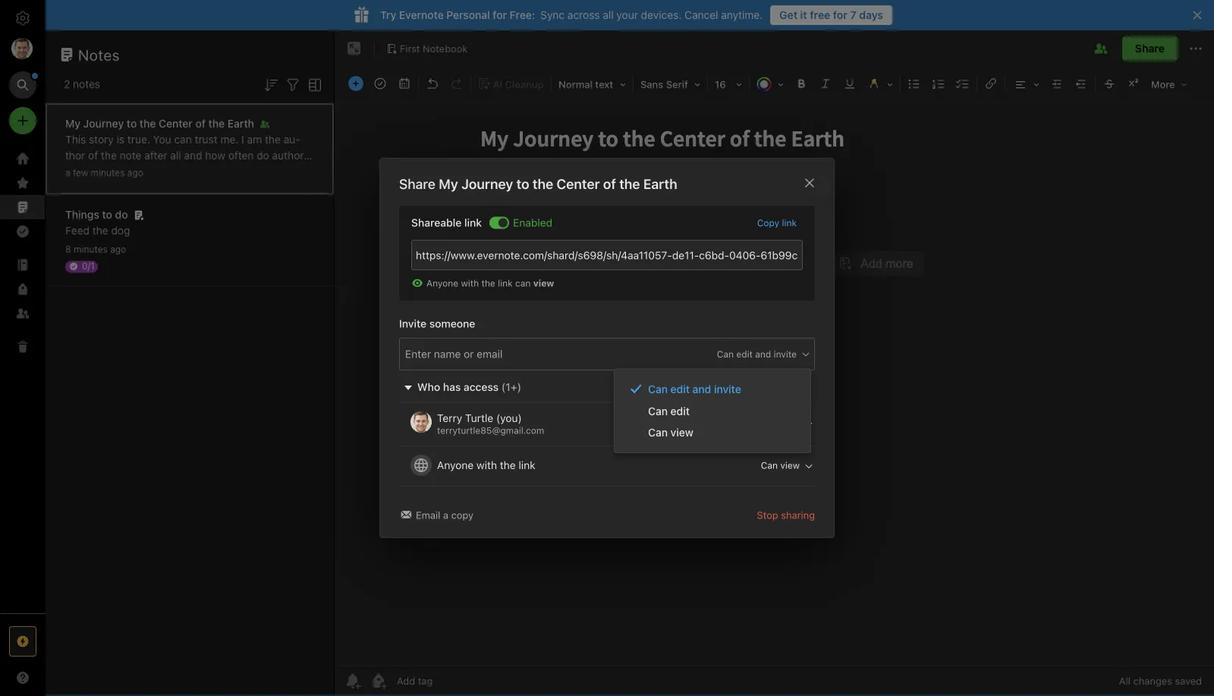 Task type: describe. For each thing, give the bounding box(es) containing it.
0 horizontal spatial is
[[108, 165, 116, 178]]

view for can view field
[[781, 460, 800, 471]]

share my journey to the center of the earth
[[399, 176, 678, 192]]

0 vertical spatial all
[[603, 9, 614, 21]]

can view for can view link
[[648, 426, 694, 439]]

a few minutes ago
[[65, 167, 143, 178]]

Add tag field
[[404, 346, 586, 363]]

8
[[65, 244, 71, 255]]

email a copy
[[416, 509, 474, 521]]

alignment image
[[1008, 73, 1046, 94]]

au
[[284, 133, 300, 146]]

evernote
[[399, 9, 444, 21]]

trust
[[195, 133, 218, 146]]

1 vertical spatial center
[[557, 176, 600, 192]]

link down terryturtle85@gmail.com
[[519, 459, 536, 471]]

stop
[[757, 509, 779, 521]]

email
[[416, 509, 441, 521]]

personal
[[447, 9, 490, 21]]

1 vertical spatial minutes
[[74, 244, 108, 255]]

0 vertical spatial a
[[65, 167, 70, 178]]

Note Editor text field
[[335, 103, 1215, 665]]

outdent image
[[1071, 73, 1093, 94]]

0 vertical spatial minutes
[[91, 167, 125, 178]]

terryturtle85@gmail.com
[[437, 425, 545, 436]]

0 vertical spatial ago
[[127, 167, 143, 178]]

can edit and invite link
[[615, 378, 811, 400]]

am
[[247, 133, 262, 146]]

link inside button
[[782, 218, 797, 228]]

things to do
[[65, 208, 128, 221]]

undo image
[[422, 73, 443, 94]]

7
[[851, 9, 857, 21]]

first
[[400, 43, 420, 54]]

a inside button
[[443, 509, 449, 521]]

0 vertical spatial view
[[534, 278, 555, 289]]

turtle
[[465, 412, 494, 424]]

my journey to the center of the earth
[[65, 117, 254, 130]]

devices.
[[641, 9, 682, 21]]

few
[[73, 167, 88, 178]]

add a reminder image
[[344, 672, 362, 690]]

feed the dog
[[65, 224, 130, 237]]

Select permission field
[[688, 347, 812, 361]]

truth,"
[[209, 165, 240, 178]]

(1+)
[[502, 381, 522, 393]]

note
[[120, 149, 142, 162]]

story
[[89, 133, 114, 146]]

1 vertical spatial do
[[115, 208, 128, 221]]

has
[[443, 381, 461, 393]]

link down shared link switcher image on the top left
[[498, 278, 513, 289]]

your
[[617, 9, 638, 21]]

can edit link
[[615, 400, 811, 422]]

after
[[144, 149, 167, 162]]

copy
[[451, 509, 474, 521]]

highlight image
[[863, 73, 899, 94]]

the right the it's
[[190, 165, 206, 178]]

bulleted list image
[[904, 73, 926, 94]]

sharing
[[781, 509, 815, 521]]

invite
[[399, 317, 427, 330]]

1 vertical spatial earth
[[644, 176, 678, 192]]

i
[[242, 133, 244, 146]]

"if
[[85, 165, 96, 178]]

the up true.
[[140, 117, 156, 130]]

2 horizontal spatial to
[[517, 176, 530, 192]]

share for share
[[1136, 42, 1166, 55]]

0 vertical spatial to
[[127, 117, 137, 130]]

can for can view field
[[761, 460, 778, 471]]

0/1
[[82, 261, 95, 271]]

and inside dropdown list menu
[[693, 383, 712, 396]]

it inside this story is true. you can trust me. i am the au thor of the note after all and how often do authors lie? "if it is published, it's the truth," my grandpappy us...
[[99, 165, 105, 178]]

anyone with the link can view
[[427, 278, 555, 289]]

sync
[[541, 9, 565, 21]]

lie?
[[65, 165, 82, 178]]

all changes saved
[[1120, 675, 1203, 687]]

link left shared link switcher image on the top left
[[465, 216, 482, 229]]

2 vertical spatial to
[[102, 208, 112, 221]]

(you)
[[497, 412, 522, 424]]

2 notes
[[64, 78, 100, 90]]

Can view field
[[691, 459, 815, 472]]

home image
[[14, 150, 32, 168]]

font family image
[[636, 73, 706, 94]]

of inside this story is true. you can trust me. i am the au thor of the note after all and how often do authors lie? "if it is published, it's the truth," my grandpappy us...
[[88, 149, 98, 162]]

bold image
[[791, 73, 812, 94]]

invite someone
[[399, 317, 476, 330]]

notebook
[[423, 43, 468, 54]]

0 horizontal spatial center
[[159, 117, 193, 130]]

and inside field
[[756, 349, 772, 359]]

0 vertical spatial of
[[196, 117, 206, 130]]

expand note image
[[345, 39, 364, 58]]

first notebook button
[[381, 38, 473, 59]]

1 vertical spatial edit
[[671, 383, 690, 396]]

my
[[243, 165, 257, 178]]

all inside this story is true. you can trust me. i am the au thor of the note after all and how often do authors lie? "if it is published, it's the truth," my grandpappy us...
[[170, 149, 181, 162]]

get it free for 7 days button
[[771, 5, 893, 25]]

edit for can edit and invite field
[[737, 349, 753, 359]]

try
[[380, 9, 396, 21]]

cancel
[[685, 9, 719, 21]]

me.
[[221, 133, 239, 146]]

you
[[153, 133, 171, 146]]

strikethrough image
[[1099, 73, 1121, 94]]

enabled
[[513, 216, 553, 229]]

can for can edit link
[[648, 405, 668, 417]]

0 vertical spatial earth
[[228, 117, 254, 130]]

with for anyone with the link
[[477, 459, 497, 471]]

8 minutes ago
[[65, 244, 126, 255]]

someone
[[430, 317, 476, 330]]

do inside this story is true. you can trust me. i am the au thor of the note after all and how often do authors lie? "if it is published, it's the truth," my grandpappy us...
[[257, 149, 269, 162]]

share button
[[1123, 36, 1178, 61]]

Shared URL text field
[[412, 240, 803, 270]]

0 horizontal spatial my
[[65, 117, 80, 130]]

across
[[568, 9, 600, 21]]

1 horizontal spatial journey
[[462, 176, 513, 192]]

can edit
[[648, 405, 690, 417]]

the up add tag field
[[482, 278, 496, 289]]

note window element
[[335, 30, 1215, 696]]

with for anyone with the link can view
[[461, 278, 479, 289]]

copy
[[758, 218, 780, 228]]

dog
[[111, 224, 130, 237]]

view for can view link
[[671, 426, 694, 439]]

the up shared url text box on the top of the page
[[620, 176, 640, 192]]

for for free:
[[493, 9, 507, 21]]

often
[[228, 149, 254, 162]]

shareable
[[412, 216, 462, 229]]

terry turtle (you) terryturtle85@gmail.com
[[437, 412, 545, 436]]

things
[[65, 208, 99, 221]]



Task type: vqa. For each thing, say whether or not it's contained in the screenshot.
shortcuts
no



Task type: locate. For each thing, give the bounding box(es) containing it.
with
[[461, 278, 479, 289], [477, 459, 497, 471]]

1 vertical spatial anyone
[[437, 459, 474, 471]]

can for can view link
[[648, 426, 668, 439]]

to up true.
[[127, 117, 137, 130]]

can
[[174, 133, 192, 146], [516, 278, 531, 289]]

free
[[810, 9, 831, 21]]

can edit and invite up can edit link
[[648, 383, 742, 396]]

1 horizontal spatial my
[[439, 176, 458, 192]]

2 horizontal spatial and
[[756, 349, 772, 359]]

1 horizontal spatial is
[[117, 133, 125, 146]]

ago down dog
[[110, 244, 126, 255]]

insert link image
[[981, 73, 1002, 94]]

of up shared url text box on the top of the page
[[604, 176, 616, 192]]

it inside button
[[801, 9, 808, 21]]

close image
[[801, 174, 819, 192]]

can view inside dropdown list menu
[[648, 426, 694, 439]]

try evernote personal for free: sync across all your devices. cancel anytime.
[[380, 9, 763, 21]]

and up can edit and invite link
[[756, 349, 772, 359]]

view inside dropdown list menu
[[671, 426, 694, 439]]

my up this
[[65, 117, 80, 130]]

and inside this story is true. you can trust me. i am the au thor of the note after all and how often do authors lie? "if it is published, it's the truth," my grandpappy us...
[[184, 149, 202, 162]]

to up the enabled
[[517, 176, 530, 192]]

journey
[[83, 117, 124, 130], [462, 176, 513, 192]]

to up feed the dog at the left
[[102, 208, 112, 221]]

saved
[[1176, 675, 1203, 687]]

journey up "story"
[[83, 117, 124, 130]]

all up the it's
[[170, 149, 181, 162]]

0 vertical spatial my
[[65, 117, 80, 130]]

1 horizontal spatial it
[[801, 9, 808, 21]]

1 vertical spatial a
[[443, 509, 449, 521]]

minutes up grandpappy
[[91, 167, 125, 178]]

can view link
[[615, 422, 811, 443]]

how
[[205, 149, 225, 162]]

for inside button
[[834, 9, 848, 21]]

1 vertical spatial my
[[439, 176, 458, 192]]

a left 'few'
[[65, 167, 70, 178]]

1 vertical spatial can edit and invite
[[648, 383, 742, 396]]

0 horizontal spatial journey
[[83, 117, 124, 130]]

0 vertical spatial and
[[184, 149, 202, 162]]

can view
[[648, 426, 694, 439], [761, 460, 800, 471]]

free:
[[510, 9, 535, 21]]

underline image
[[840, 73, 861, 94]]

this
[[65, 133, 86, 146]]

upgrade image
[[14, 632, 32, 651]]

1 horizontal spatial to
[[127, 117, 137, 130]]

grandpappy
[[65, 181, 126, 194]]

and down trust
[[184, 149, 202, 162]]

notes
[[73, 78, 100, 90]]

0 vertical spatial can view
[[648, 426, 694, 439]]

view down the enabled
[[534, 278, 555, 289]]

0 horizontal spatial ago
[[110, 244, 126, 255]]

share up the superscript icon
[[1136, 42, 1166, 55]]

1 horizontal spatial and
[[693, 383, 712, 396]]

2 for from the left
[[834, 9, 848, 21]]

and up can edit link
[[693, 383, 712, 396]]

view
[[534, 278, 555, 289], [671, 426, 694, 439], [781, 460, 800, 471]]

anyone
[[427, 278, 459, 289], [437, 459, 474, 471]]

1 horizontal spatial center
[[557, 176, 600, 192]]

terry
[[437, 412, 463, 424]]

with down terryturtle85@gmail.com
[[477, 459, 497, 471]]

indent image
[[1047, 73, 1068, 94]]

anyone for anyone with the link can view
[[427, 278, 459, 289]]

0 vertical spatial do
[[257, 149, 269, 162]]

checklist image
[[953, 73, 974, 94]]

1 for from the left
[[493, 9, 507, 21]]

notes
[[78, 46, 120, 63]]

the
[[140, 117, 156, 130], [209, 117, 225, 130], [265, 133, 281, 146], [101, 149, 117, 162], [190, 165, 206, 178], [533, 176, 554, 192], [620, 176, 640, 192], [92, 224, 108, 237], [482, 278, 496, 289], [500, 459, 516, 471]]

edit inside field
[[737, 349, 753, 359]]

2 vertical spatial of
[[604, 176, 616, 192]]

is left true.
[[117, 133, 125, 146]]

add tag image
[[370, 672, 388, 690]]

view up "stop sharing" button at the bottom of page
[[781, 460, 800, 471]]

0 horizontal spatial of
[[88, 149, 98, 162]]

can edit and invite
[[717, 349, 797, 359], [648, 383, 742, 396]]

edit
[[737, 349, 753, 359], [671, 383, 690, 396], [671, 405, 690, 417]]

true.
[[127, 133, 150, 146]]

a left copy
[[443, 509, 449, 521]]

days
[[860, 9, 884, 21]]

0 horizontal spatial for
[[493, 9, 507, 21]]

minutes up '0/1'
[[74, 244, 108, 255]]

invite inside field
[[774, 349, 797, 359]]

a
[[65, 167, 70, 178], [443, 509, 449, 521]]

1 horizontal spatial all
[[603, 9, 614, 21]]

get
[[780, 9, 798, 21]]

share for share my journey to the center of the earth
[[399, 176, 436, 192]]

1 vertical spatial invite
[[714, 383, 742, 396]]

can inside field
[[717, 349, 734, 359]]

0 horizontal spatial earth
[[228, 117, 254, 130]]

it
[[801, 9, 808, 21], [99, 165, 105, 178]]

ago up us...
[[127, 167, 143, 178]]

it right get
[[801, 9, 808, 21]]

the down things to do on the top of page
[[92, 224, 108, 237]]

can view down can edit at bottom
[[648, 426, 694, 439]]

numbered list image
[[929, 73, 950, 94]]

changes
[[1134, 675, 1173, 687]]

published,
[[119, 165, 170, 178]]

and
[[184, 149, 202, 162], [756, 349, 772, 359], [693, 383, 712, 396]]

1 vertical spatial with
[[477, 459, 497, 471]]

0 vertical spatial edit
[[737, 349, 753, 359]]

heading level image
[[554, 73, 632, 94]]

edit up can edit and invite link
[[737, 349, 753, 359]]

journey up shared link switcher image on the top left
[[462, 176, 513, 192]]

0 vertical spatial with
[[461, 278, 479, 289]]

0 vertical spatial invite
[[774, 349, 797, 359]]

it right "if
[[99, 165, 105, 178]]

of up trust
[[196, 117, 206, 130]]

is
[[117, 133, 125, 146], [108, 165, 116, 178]]

can up can view link
[[648, 405, 668, 417]]

it's
[[173, 165, 187, 178]]

superscript image
[[1124, 73, 1145, 94]]

1 vertical spatial all
[[170, 149, 181, 162]]

settings image
[[14, 9, 32, 27]]

2 vertical spatial and
[[693, 383, 712, 396]]

italic image
[[815, 73, 837, 94]]

stop sharing button
[[757, 508, 815, 522]]

font color image
[[752, 73, 790, 94]]

feed
[[65, 224, 90, 237]]

0 vertical spatial can
[[174, 133, 192, 146]]

1 horizontal spatial earth
[[644, 176, 678, 192]]

thor
[[65, 133, 300, 162]]

0 horizontal spatial do
[[115, 208, 128, 221]]

0 vertical spatial journey
[[83, 117, 124, 130]]

0 horizontal spatial all
[[170, 149, 181, 162]]

1 horizontal spatial ago
[[127, 167, 143, 178]]

task image
[[370, 73, 391, 94]]

Terry Turtle (you) Access dropdown field
[[691, 417, 815, 430]]

0 vertical spatial center
[[159, 117, 193, 130]]

get it free for 7 days
[[780, 9, 884, 21]]

first notebook
[[400, 43, 468, 54]]

can edit and invite up can edit and invite link
[[717, 349, 797, 359]]

2 vertical spatial view
[[781, 460, 800, 471]]

can view for can view field
[[761, 460, 800, 471]]

can view inside field
[[761, 460, 800, 471]]

anyone up invite someone
[[427, 278, 459, 289]]

my
[[65, 117, 80, 130], [439, 176, 458, 192]]

0 horizontal spatial to
[[102, 208, 112, 221]]

can inside field
[[761, 460, 778, 471]]

0 vertical spatial anyone
[[427, 278, 459, 289]]

do up dog
[[115, 208, 128, 221]]

1 vertical spatial view
[[671, 426, 694, 439]]

for for 7
[[834, 9, 848, 21]]

2 vertical spatial edit
[[671, 405, 690, 417]]

the up the enabled
[[533, 176, 554, 192]]

can edit and invite inside can edit and invite field
[[717, 349, 797, 359]]

all
[[603, 9, 614, 21], [170, 149, 181, 162]]

tree
[[0, 147, 46, 613]]

for
[[493, 9, 507, 21], [834, 9, 848, 21]]

who
[[418, 381, 441, 393]]

can inside this story is true. you can trust me. i am the au thor of the note after all and how often do authors lie? "if it is published, it's the truth," my grandpappy us...
[[174, 133, 192, 146]]

anyone down terry
[[437, 459, 474, 471]]

anyone for anyone with the link
[[437, 459, 474, 471]]

1 vertical spatial can
[[516, 278, 531, 289]]

can edit and invite inside can edit and invite link
[[648, 383, 742, 396]]

can down terry turtle (you) access dropdown field
[[761, 460, 778, 471]]

shareable link
[[412, 216, 482, 229]]

edit up can edit at bottom
[[671, 383, 690, 396]]

0 horizontal spatial can view
[[648, 426, 694, 439]]

more image
[[1147, 73, 1193, 94]]

0 horizontal spatial view
[[534, 278, 555, 289]]

copy link button
[[758, 216, 797, 230]]

invite inside dropdown list menu
[[714, 383, 742, 396]]

access
[[464, 381, 499, 393]]

can right you
[[174, 133, 192, 146]]

authors
[[272, 149, 309, 162]]

share
[[1136, 42, 1166, 55], [399, 176, 436, 192]]

my up shareable link
[[439, 176, 458, 192]]

1 horizontal spatial invite
[[774, 349, 797, 359]]

0 vertical spatial can edit and invite
[[717, 349, 797, 359]]

the down terryturtle85@gmail.com
[[500, 459, 516, 471]]

1 vertical spatial share
[[399, 176, 436, 192]]

1 horizontal spatial for
[[834, 9, 848, 21]]

this story is true. you can trust me. i am the au thor of the note after all and how often do authors lie? "if it is published, it's the truth," my grandpappy us...
[[65, 133, 309, 194]]

2 horizontal spatial view
[[781, 460, 800, 471]]

for left free:
[[493, 9, 507, 21]]

dropdown list menu
[[615, 378, 811, 443]]

link right copy
[[782, 218, 797, 228]]

1 vertical spatial and
[[756, 349, 772, 359]]

can up can edit at bottom
[[648, 383, 668, 396]]

1 vertical spatial can view
[[761, 460, 800, 471]]

1 horizontal spatial do
[[257, 149, 269, 162]]

with up someone
[[461, 278, 479, 289]]

1 horizontal spatial share
[[1136, 42, 1166, 55]]

view inside field
[[781, 460, 800, 471]]

calendar event image
[[394, 73, 415, 94]]

copy link
[[758, 218, 797, 228]]

all left your
[[603, 9, 614, 21]]

insert image
[[345, 73, 367, 94]]

is right "if
[[108, 165, 116, 178]]

1 vertical spatial ago
[[110, 244, 126, 255]]

0 horizontal spatial a
[[65, 167, 70, 178]]

0 horizontal spatial and
[[184, 149, 202, 162]]

minutes
[[91, 167, 125, 178], [74, 244, 108, 255]]

can up can edit and invite link
[[717, 349, 734, 359]]

0 vertical spatial is
[[117, 133, 125, 146]]

anytime.
[[722, 9, 763, 21]]

0 horizontal spatial share
[[399, 176, 436, 192]]

0 horizontal spatial invite
[[714, 383, 742, 396]]

0 horizontal spatial can
[[174, 133, 192, 146]]

edit for can edit link
[[671, 405, 690, 417]]

the up trust
[[209, 117, 225, 130]]

font size image
[[710, 73, 748, 94]]

earth
[[228, 117, 254, 130], [644, 176, 678, 192]]

1 horizontal spatial a
[[443, 509, 449, 521]]

2
[[64, 78, 70, 90]]

can
[[717, 349, 734, 359], [648, 383, 668, 396], [648, 405, 668, 417], [648, 426, 668, 439], [761, 460, 778, 471]]

0 vertical spatial it
[[801, 9, 808, 21]]

1 horizontal spatial can
[[516, 278, 531, 289]]

share up shareable
[[399, 176, 436, 192]]

of up "if
[[88, 149, 98, 162]]

1 horizontal spatial of
[[196, 117, 206, 130]]

the right am at the left top of the page
[[265, 133, 281, 146]]

0 horizontal spatial it
[[99, 165, 105, 178]]

2 horizontal spatial of
[[604, 176, 616, 192]]

share inside 'button'
[[1136, 42, 1166, 55]]

1 horizontal spatial can view
[[761, 460, 800, 471]]

for left 7
[[834, 9, 848, 21]]

1 vertical spatial of
[[88, 149, 98, 162]]

view down can edit at bottom
[[671, 426, 694, 439]]

1 vertical spatial is
[[108, 165, 116, 178]]

1 vertical spatial it
[[99, 165, 105, 178]]

who has access (1+)
[[418, 381, 522, 393]]

1 vertical spatial to
[[517, 176, 530, 192]]

can down the enabled
[[516, 278, 531, 289]]

the down "story"
[[101, 149, 117, 162]]

of
[[196, 117, 206, 130], [88, 149, 98, 162], [604, 176, 616, 192]]

all
[[1120, 675, 1131, 687]]

shared link switcher image
[[499, 218, 508, 227]]

can down can edit at bottom
[[648, 426, 668, 439]]

1 vertical spatial journey
[[462, 176, 513, 192]]

0 vertical spatial share
[[1136, 42, 1166, 55]]

stop sharing
[[757, 509, 815, 521]]

can for can edit and invite field
[[717, 349, 734, 359]]

1 horizontal spatial view
[[671, 426, 694, 439]]

us...
[[129, 181, 149, 194]]

email a copy button
[[399, 508, 477, 522]]

do down am at the left top of the page
[[257, 149, 269, 162]]

anyone with the link
[[437, 459, 536, 471]]

edit down can edit and invite link
[[671, 405, 690, 417]]

can view up "stop sharing" button at the bottom of page
[[761, 460, 800, 471]]

to
[[127, 117, 137, 130], [517, 176, 530, 192], [102, 208, 112, 221]]



